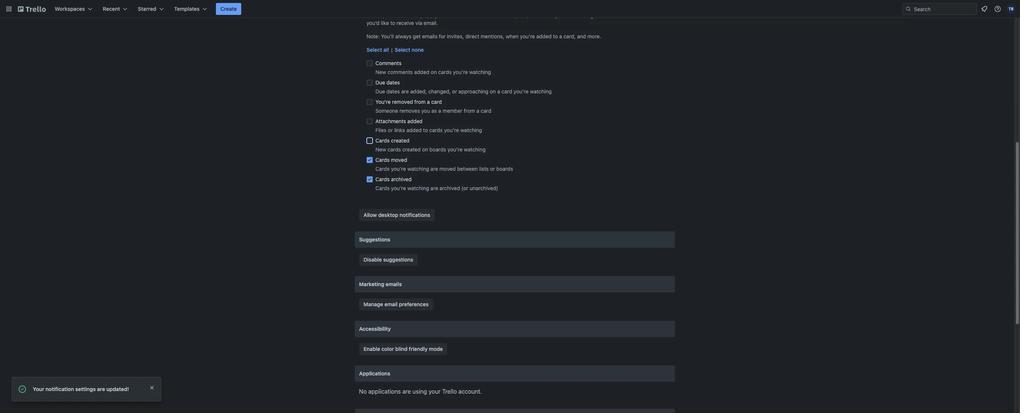 Task type: locate. For each thing, give the bounding box(es) containing it.
email right "apply"
[[445, 12, 458, 19]]

on
[[431, 69, 437, 75], [490, 88, 496, 95], [422, 146, 428, 153]]

1 dates from the top
[[387, 79, 400, 86]]

created
[[391, 137, 409, 144], [402, 146, 421, 153]]

2 vertical spatial card
[[481, 108, 491, 114]]

archived down cards moved
[[391, 176, 412, 182]]

1 vertical spatial due
[[375, 88, 385, 95]]

links
[[394, 127, 405, 133]]

1 vertical spatial from
[[464, 108, 475, 114]]

card right the approaching
[[502, 88, 512, 95]]

0 vertical spatial for
[[490, 12, 497, 19]]

a right as
[[438, 108, 441, 114]]

card
[[502, 88, 512, 95], [431, 99, 442, 105], [481, 108, 491, 114]]

direct
[[465, 33, 479, 39]]

.
[[594, 12, 595, 19]]

on up changed,
[[431, 69, 437, 75]]

0 vertical spatial card
[[502, 88, 512, 95]]

2 vertical spatial or
[[490, 166, 495, 172]]

create
[[220, 6, 237, 12]]

you
[[421, 108, 430, 114]]

your
[[33, 386, 44, 392]]

0 vertical spatial email
[[445, 12, 458, 19]]

due dates
[[375, 79, 400, 86]]

5 cards from the top
[[375, 185, 390, 191]]

or down attachments
[[388, 127, 393, 133]]

to inside . select which notifications you'd like to receive via email.
[[390, 20, 395, 26]]

emails right get
[[422, 33, 438, 39]]

2 horizontal spatial or
[[490, 166, 495, 172]]

mentions,
[[481, 33, 504, 39]]

2 horizontal spatial select
[[596, 12, 612, 19]]

cards for cards you're watching are archived (or unarchived)
[[375, 185, 390, 191]]

from
[[414, 99, 426, 105], [464, 108, 475, 114]]

cards right the lists,
[[541, 12, 554, 19]]

1 horizontal spatial for
[[490, 12, 497, 19]]

are right settings
[[97, 386, 105, 392]]

member
[[443, 108, 462, 114]]

0 horizontal spatial email
[[385, 301, 398, 308]]

0 horizontal spatial for
[[439, 33, 446, 39]]

dates down due dates at top left
[[387, 88, 400, 95]]

are for archived
[[431, 185, 438, 191]]

preferences inside manage email preferences link
[[399, 301, 429, 308]]

note:
[[367, 33, 380, 39]]

notifications right which
[[628, 12, 658, 19]]

dates for due dates are added, changed, or approaching on a card you're watching
[[387, 88, 400, 95]]

comments
[[375, 60, 402, 66]]

notifications up direct
[[459, 12, 489, 19]]

1 cards from the top
[[375, 137, 390, 144]]

as
[[431, 108, 437, 114]]

. select which notifications you'd like to receive via email.
[[367, 12, 658, 26]]

1 horizontal spatial on
[[431, 69, 437, 75]]

new down comments on the left top of page
[[375, 69, 386, 75]]

notification
[[46, 386, 74, 392]]

recent button
[[98, 3, 132, 15]]

0 horizontal spatial and
[[530, 12, 539, 19]]

2 cards from the top
[[375, 157, 390, 163]]

a
[[559, 33, 562, 39], [497, 88, 500, 95], [427, 99, 430, 105], [438, 108, 441, 114], [476, 108, 479, 114]]

select right .
[[596, 12, 612, 19]]

applications
[[368, 388, 401, 395]]

0 vertical spatial moved
[[391, 157, 407, 163]]

dates down 'comments' at the left top
[[387, 79, 400, 86]]

color
[[382, 346, 394, 352]]

0 vertical spatial new
[[375, 69, 386, 75]]

dates
[[387, 79, 400, 86], [387, 88, 400, 95]]

are up removed
[[401, 88, 409, 95]]

archived
[[391, 176, 412, 182], [440, 185, 460, 191]]

email right manage
[[385, 301, 398, 308]]

card,
[[563, 33, 576, 39]]

and right card,
[[577, 33, 586, 39]]

on for boards
[[422, 146, 428, 153]]

recent
[[103, 6, 120, 12]]

preferences
[[383, 12, 411, 19], [399, 301, 429, 308]]

for left invites,
[[439, 33, 446, 39]]

disable suggestions
[[364, 257, 413, 263]]

select left all
[[367, 47, 382, 53]]

1 vertical spatial emails
[[386, 281, 402, 287]]

0 horizontal spatial notifications
[[400, 212, 430, 218]]

for left the boards,
[[490, 12, 497, 19]]

1 vertical spatial preferences
[[399, 301, 429, 308]]

select all | select none
[[367, 47, 424, 53]]

created down links
[[391, 137, 409, 144]]

0 vertical spatial due
[[375, 79, 385, 86]]

0 vertical spatial emails
[[422, 33, 438, 39]]

boards up cards you're watching are moved between lists or boards
[[430, 146, 446, 153]]

attachments
[[375, 118, 406, 124]]

emails
[[422, 33, 438, 39], [386, 281, 402, 287]]

created down cards created
[[402, 146, 421, 153]]

tyler black (tylerblack440) image
[[1007, 4, 1016, 13]]

select
[[596, 12, 612, 19], [367, 47, 382, 53], [395, 47, 410, 53]]

trello
[[442, 388, 457, 395]]

emails up manage email preferences
[[386, 281, 402, 287]]

or right lists
[[490, 166, 495, 172]]

you'll
[[381, 33, 394, 39]]

apply
[[424, 12, 437, 19]]

1 horizontal spatial from
[[464, 108, 475, 114]]

0 vertical spatial or
[[452, 88, 457, 95]]

added down removes
[[407, 118, 423, 124]]

enable
[[364, 346, 380, 352]]

moved left the between
[[440, 166, 456, 172]]

2 dates from the top
[[387, 88, 400, 95]]

moved up cards archived
[[391, 157, 407, 163]]

notifications
[[459, 12, 489, 19], [628, 12, 658, 19], [400, 212, 430, 218]]

0 vertical spatial on
[[431, 69, 437, 75]]

manage
[[364, 301, 383, 308]]

boards right lists
[[496, 166, 513, 172]]

allow desktop notifications link
[[359, 209, 435, 221]]

1 vertical spatial and
[[577, 33, 586, 39]]

2 vertical spatial on
[[422, 146, 428, 153]]

search image
[[905, 6, 911, 12]]

1 horizontal spatial card
[[481, 108, 491, 114]]

0 horizontal spatial on
[[422, 146, 428, 153]]

to right like
[[390, 20, 395, 26]]

1 vertical spatial card
[[431, 99, 442, 105]]

1 vertical spatial on
[[490, 88, 496, 95]]

archived left (or
[[440, 185, 460, 191]]

1 horizontal spatial boards
[[496, 166, 513, 172]]

are left 'using'
[[402, 388, 411, 395]]

1 vertical spatial archived
[[440, 185, 460, 191]]

due for due dates
[[375, 79, 385, 86]]

0 vertical spatial dates
[[387, 79, 400, 86]]

1 due from the top
[[375, 79, 385, 86]]

added up added,
[[414, 69, 429, 75]]

dates for due dates
[[387, 79, 400, 86]]

1 horizontal spatial email
[[445, 12, 458, 19]]

1 vertical spatial created
[[402, 146, 421, 153]]

0 vertical spatial archived
[[391, 176, 412, 182]]

and
[[530, 12, 539, 19], [577, 33, 586, 39]]

4 cards from the top
[[375, 176, 390, 182]]

marketing
[[359, 281, 384, 287]]

no
[[359, 388, 367, 395]]

0 horizontal spatial boards
[[430, 146, 446, 153]]

2 new from the top
[[375, 146, 386, 153]]

to down you
[[423, 127, 428, 133]]

and right the lists,
[[530, 12, 539, 19]]

templates
[[174, 6, 200, 12]]

0 horizontal spatial from
[[414, 99, 426, 105]]

from down added,
[[414, 99, 426, 105]]

1 horizontal spatial archived
[[440, 185, 460, 191]]

0 horizontal spatial select
[[367, 47, 382, 53]]

from right member
[[464, 108, 475, 114]]

1 new from the top
[[375, 69, 386, 75]]

0 horizontal spatial archived
[[391, 176, 412, 182]]

card up as
[[431, 99, 442, 105]]

cards you're watching are moved between lists or boards
[[375, 166, 513, 172]]

a left card,
[[559, 33, 562, 39]]

0 horizontal spatial emails
[[386, 281, 402, 287]]

notifications right desktop
[[400, 212, 430, 218]]

on right the approaching
[[490, 88, 496, 95]]

cards up changed,
[[438, 69, 452, 75]]

workspaces
[[55, 6, 85, 12]]

1 horizontal spatial emails
[[422, 33, 438, 39]]

or right changed,
[[452, 88, 457, 95]]

applications
[[359, 370, 390, 377]]

0 horizontal spatial or
[[388, 127, 393, 133]]

when
[[506, 33, 519, 39]]

0 horizontal spatial moved
[[391, 157, 407, 163]]

starred button
[[133, 3, 168, 15]]

select none button
[[395, 46, 424, 54]]

enable color blind friendly mode
[[364, 346, 443, 352]]

no applications are using your trello account.
[[359, 388, 482, 395]]

new down cards created
[[375, 146, 386, 153]]

boards
[[430, 146, 446, 153], [496, 166, 513, 172]]

open information menu image
[[994, 5, 1002, 13]]

2 due from the top
[[375, 88, 385, 95]]

added left card,
[[536, 33, 552, 39]]

card down the approaching
[[481, 108, 491, 114]]

1 vertical spatial new
[[375, 146, 386, 153]]

cards
[[375, 137, 390, 144], [375, 157, 390, 163], [375, 166, 390, 172], [375, 176, 390, 182], [375, 185, 390, 191]]

more.
[[587, 33, 601, 39]]

are down cards you're watching are moved between lists or boards
[[431, 185, 438, 191]]

friendly
[[409, 346, 428, 352]]

0 vertical spatial and
[[530, 12, 539, 19]]

1 horizontal spatial moved
[[440, 166, 456, 172]]

cards for cards archived
[[375, 176, 390, 182]]

cards created
[[375, 137, 409, 144]]

none
[[412, 47, 424, 53]]

|
[[391, 47, 393, 53]]

for
[[490, 12, 497, 19], [439, 33, 446, 39]]

to
[[439, 12, 444, 19], [390, 20, 395, 26], [553, 33, 558, 39], [423, 127, 428, 133]]

email
[[445, 12, 458, 19], [385, 301, 398, 308]]

a right the approaching
[[497, 88, 500, 95]]

1 vertical spatial moved
[[440, 166, 456, 172]]

someone removes you as a member from a card
[[375, 108, 491, 114]]

new for new comments added on cards you're watching
[[375, 69, 386, 75]]

blind
[[395, 346, 408, 352]]

are up cards you're watching are archived (or unarchived)
[[431, 166, 438, 172]]

attachments added
[[375, 118, 423, 124]]

added right links
[[406, 127, 422, 133]]

on down files or links added to cards you're watching
[[422, 146, 428, 153]]

0 horizontal spatial card
[[431, 99, 442, 105]]

account.
[[458, 388, 482, 395]]

cards for cards moved
[[375, 157, 390, 163]]

3 cards from the top
[[375, 166, 390, 172]]

1 vertical spatial dates
[[387, 88, 400, 95]]

select right '|'
[[395, 47, 410, 53]]

2 horizontal spatial notifications
[[628, 12, 658, 19]]



Task type: describe. For each thing, give the bounding box(es) containing it.
cards for cards you're watching are moved between lists or boards
[[375, 166, 390, 172]]

notifications inside . select which notifications you'd like to receive via email.
[[628, 12, 658, 19]]

1 horizontal spatial or
[[452, 88, 457, 95]]

added,
[[410, 88, 427, 95]]

cards down as
[[429, 127, 443, 133]]

invites,
[[447, 33, 464, 39]]

updated!
[[106, 386, 129, 392]]

to left card,
[[553, 33, 558, 39]]

allow
[[364, 212, 377, 218]]

new comments added on cards you're watching
[[375, 69, 491, 75]]

email.
[[424, 20, 438, 26]]

0 vertical spatial created
[[391, 137, 409, 144]]

cards down cards created
[[388, 146, 401, 153]]

files or links added to cards you're watching
[[375, 127, 482, 133]]

new for new cards created on boards you're watching
[[375, 146, 386, 153]]

(or
[[461, 185, 468, 191]]

boards,
[[498, 12, 516, 19]]

1 vertical spatial boards
[[496, 166, 513, 172]]

1 vertical spatial email
[[385, 301, 398, 308]]

which
[[613, 12, 627, 19]]

like
[[381, 20, 389, 26]]

new cards created on boards you're watching
[[375, 146, 486, 153]]

a up you
[[427, 99, 430, 105]]

1 horizontal spatial notifications
[[459, 12, 489, 19]]

are for moved
[[431, 166, 438, 172]]

dismiss flag image
[[149, 385, 155, 391]]

cards moved
[[375, 157, 407, 163]]

enable color blind friendly mode link
[[359, 343, 447, 355]]

0 vertical spatial from
[[414, 99, 426, 105]]

manage email preferences
[[364, 301, 429, 308]]

someone
[[375, 108, 398, 114]]

mode
[[429, 346, 443, 352]]

lists
[[479, 166, 489, 172]]

0 vertical spatial boards
[[430, 146, 446, 153]]

on for cards
[[431, 69, 437, 75]]

approaching
[[459, 88, 488, 95]]

marketing emails
[[359, 281, 402, 287]]

changed,
[[428, 88, 451, 95]]

watching link
[[572, 12, 594, 19]]

primary element
[[0, 0, 1020, 18]]

accessibility
[[359, 326, 391, 332]]

cards for cards created
[[375, 137, 390, 144]]

all
[[383, 47, 389, 53]]

templates button
[[170, 3, 211, 15]]

files
[[375, 127, 386, 133]]

your notification settings are updated!
[[33, 386, 129, 392]]

cards archived
[[375, 176, 412, 182]]

allow desktop notifications
[[364, 212, 430, 218]]

comments
[[388, 69, 413, 75]]

disable suggestions link
[[359, 254, 418, 266]]

to right "apply"
[[439, 12, 444, 19]]

only
[[413, 12, 423, 19]]

your
[[429, 388, 441, 395]]

a down the approaching
[[476, 108, 479, 114]]

get
[[413, 33, 421, 39]]

due for due dates are added, changed, or approaching on a card you're watching
[[375, 88, 385, 95]]

select all button
[[367, 46, 389, 54]]

disable
[[364, 257, 382, 263]]

manage email preferences link
[[359, 299, 433, 311]]

you're removed from a card
[[375, 99, 442, 105]]

unarchived)
[[470, 185, 498, 191]]

suggestions
[[359, 236, 390, 243]]

0 notifications image
[[980, 4, 989, 13]]

workspaces button
[[50, 3, 97, 15]]

between
[[457, 166, 478, 172]]

2 horizontal spatial on
[[490, 88, 496, 95]]

lists,
[[518, 12, 529, 19]]

1 horizontal spatial select
[[395, 47, 410, 53]]

cards you're watching are archived (or unarchived)
[[375, 185, 498, 191]]

you'd
[[367, 20, 380, 26]]

0 vertical spatial preferences
[[383, 12, 411, 19]]

1 vertical spatial for
[[439, 33, 446, 39]]

removes
[[400, 108, 420, 114]]

desktop
[[378, 212, 398, 218]]

receive
[[397, 20, 414, 26]]

due dates are added, changed, or approaching on a card you're watching
[[375, 88, 552, 95]]

2 horizontal spatial card
[[502, 88, 512, 95]]

are for updated!
[[97, 386, 105, 392]]

back to home image
[[18, 3, 46, 15]]

1 horizontal spatial and
[[577, 33, 586, 39]]

via
[[415, 20, 422, 26]]

these
[[367, 12, 381, 19]]

using
[[413, 388, 427, 395]]

suggestions
[[383, 257, 413, 263]]

these preferences only apply to email notifications for boards, lists, and cards you're watching
[[367, 12, 594, 19]]

removed
[[392, 99, 413, 105]]

you're
[[375, 99, 391, 105]]

create button
[[216, 3, 241, 15]]

1 vertical spatial or
[[388, 127, 393, 133]]

note: you'll always get emails for invites, direct mentions, when you're added to a card, and more.
[[367, 33, 601, 39]]

Search field
[[911, 3, 977, 15]]

settings
[[75, 386, 96, 392]]

starred
[[138, 6, 156, 12]]

select inside . select which notifications you'd like to receive via email.
[[596, 12, 612, 19]]



Task type: vqa. For each thing, say whether or not it's contained in the screenshot.
left emails
yes



